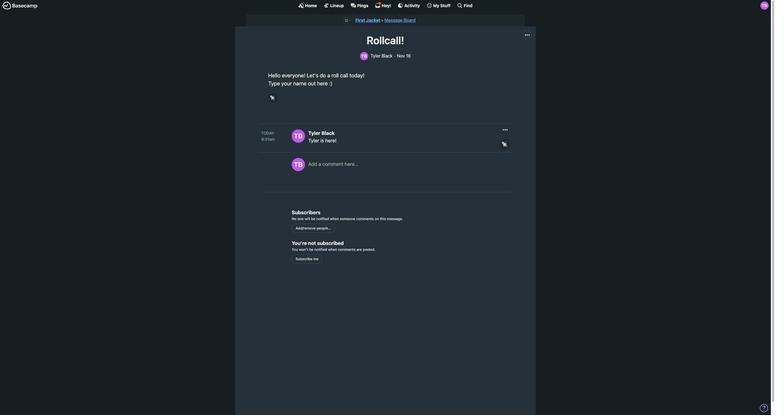 Task type: vqa. For each thing, say whether or not it's contained in the screenshot.
to to the top
no



Task type: locate. For each thing, give the bounding box(es) containing it.
0 horizontal spatial a
[[319, 161, 321, 167]]

my
[[434, 3, 440, 8]]

0 horizontal spatial black
[[322, 130, 335, 136]]

first jacket link
[[356, 18, 381, 23]]

will
[[305, 217, 310, 221]]

2 vertical spatial tyler
[[309, 138, 319, 144]]

lineup link
[[324, 3, 344, 8]]

tyler black
[[371, 53, 393, 58], [309, 130, 335, 136]]

1 vertical spatial black
[[322, 130, 335, 136]]

1 vertical spatial when
[[328, 247, 337, 252]]

hello
[[268, 72, 281, 78]]

stuff
[[441, 3, 451, 8]]

hello everyone! let's do a roll call today! type your name out here :)
[[268, 72, 365, 87]]

when down "subscribed"
[[328, 247, 337, 252]]

1 horizontal spatial tyler black image
[[360, 52, 369, 60]]

nov
[[397, 53, 405, 58]]

1 vertical spatial tyler
[[309, 130, 321, 136]]

everyone!
[[282, 72, 306, 78]]

tyler left is
[[309, 138, 319, 144]]

roll
[[332, 72, 339, 78]]

0 vertical spatial when
[[330, 217, 339, 221]]

0 vertical spatial tyler black
[[371, 53, 393, 58]]

comments left on at the bottom left
[[357, 217, 374, 221]]

tyler black down rollcall!
[[371, 53, 393, 58]]

tyler black up is
[[309, 130, 335, 136]]

out
[[308, 80, 316, 87]]

tyler
[[371, 53, 381, 58], [309, 130, 321, 136], [309, 138, 319, 144]]

notified
[[317, 217, 329, 221], [315, 247, 327, 252]]

subscribed
[[317, 240, 344, 246]]

no
[[292, 217, 297, 221]]

1 vertical spatial tyler black
[[309, 130, 335, 136]]

0 horizontal spatial tyler black
[[309, 130, 335, 136]]

0 vertical spatial tyler
[[371, 53, 381, 58]]

first jacket
[[356, 18, 381, 23]]

be right will
[[311, 217, 316, 221]]

0 vertical spatial comments
[[357, 217, 374, 221]]

0 vertical spatial tyler black image
[[360, 52, 369, 60]]

be
[[311, 217, 316, 221], [309, 247, 314, 252]]

message board link
[[385, 18, 416, 23]]

here…
[[345, 161, 359, 167]]

you're
[[292, 240, 307, 246]]

activity link
[[398, 3, 420, 8]]

1 vertical spatial be
[[309, 247, 314, 252]]

subscribe me button
[[292, 255, 323, 264]]

pings button
[[351, 3, 369, 8]]

0 horizontal spatial tyler black image
[[292, 158, 305, 171]]

comments inside subscribers no one will be notified when someone comments on this message.
[[357, 217, 374, 221]]

tyler black image
[[360, 52, 369, 60], [292, 130, 305, 143]]

1 vertical spatial notified
[[315, 247, 327, 252]]

1 horizontal spatial comments
[[357, 217, 374, 221]]

subscribe me
[[296, 257, 319, 261]]

tyler black image up today!
[[360, 52, 369, 60]]

add a comment here… button
[[309, 158, 507, 183]]

black up here!
[[322, 130, 335, 136]]

today 9:51am
[[262, 131, 275, 142]]

1 vertical spatial a
[[319, 161, 321, 167]]

add/remove people… link
[[292, 224, 335, 233]]

message
[[385, 18, 403, 23]]

0 vertical spatial a
[[328, 72, 330, 78]]

tyler black image left is
[[292, 130, 305, 143]]

1 horizontal spatial tyler black image
[[761, 1, 769, 10]]

switch accounts image
[[2, 1, 38, 10]]

activity
[[405, 3, 420, 8]]

add a comment here…
[[309, 161, 359, 167]]

when left someone
[[330, 217, 339, 221]]

your
[[282, 80, 292, 87]]

be down not
[[309, 247, 314, 252]]

a inside add a comment here… button
[[319, 161, 321, 167]]

jacket
[[366, 18, 381, 23]]

tyler is here!
[[309, 138, 337, 144]]

someone
[[340, 217, 356, 221]]

this
[[380, 217, 386, 221]]

a right add
[[319, 161, 321, 167]]

name
[[293, 80, 307, 87]]

0 vertical spatial notified
[[317, 217, 329, 221]]

comments
[[357, 217, 374, 221], [338, 247, 356, 252]]

let's
[[307, 72, 319, 78]]

black
[[382, 53, 393, 58], [322, 130, 335, 136]]

tyler black image
[[761, 1, 769, 10], [292, 158, 305, 171]]

a
[[328, 72, 330, 78], [319, 161, 321, 167]]

0 vertical spatial black
[[382, 53, 393, 58]]

1 vertical spatial comments
[[338, 247, 356, 252]]

tyler up "tyler is here!"
[[309, 130, 321, 136]]

find
[[464, 3, 473, 8]]

0 horizontal spatial tyler black image
[[292, 130, 305, 143]]

notified up me
[[315, 247, 327, 252]]

0 vertical spatial tyler black image
[[761, 1, 769, 10]]

notified inside subscribers no one will be notified when someone comments on this message.
[[317, 217, 329, 221]]

pings
[[357, 3, 369, 8]]

comments left are
[[338, 247, 356, 252]]

my stuff button
[[427, 3, 451, 8]]

1 vertical spatial tyler black image
[[292, 130, 305, 143]]

1 horizontal spatial a
[[328, 72, 330, 78]]

first
[[356, 18, 365, 23]]

when
[[330, 217, 339, 221], [328, 247, 337, 252]]

subscribers no one will be notified when someone comments on this message.
[[292, 210, 403, 221]]

16
[[406, 53, 411, 58]]

do
[[320, 72, 326, 78]]

a right do
[[328, 72, 330, 78]]

0 horizontal spatial comments
[[338, 247, 356, 252]]

›
[[382, 18, 384, 23]]

notified up the "people…"
[[317, 217, 329, 221]]

comments inside you're not subscribed you won't be notified when comments are posted.
[[338, 247, 356, 252]]

black left the nov on the right top of the page
[[382, 53, 393, 58]]

0 vertical spatial be
[[311, 217, 316, 221]]

tyler down rollcall!
[[371, 53, 381, 58]]



Task type: describe. For each thing, give the bounding box(es) containing it.
lineup
[[330, 3, 344, 8]]

:)
[[329, 80, 333, 87]]

you're not subscribed you won't be notified when comments are posted.
[[292, 240, 376, 252]]

comments for you're
[[338, 247, 356, 252]]

home link
[[299, 3, 317, 8]]

today element
[[262, 130, 275, 136]]

comment
[[323, 161, 344, 167]]

today link
[[262, 130, 286, 136]]

1 horizontal spatial tyler black
[[371, 53, 393, 58]]

find button
[[458, 3, 473, 8]]

you
[[292, 247, 298, 252]]

board
[[404, 18, 416, 23]]

here!
[[326, 138, 337, 144]]

are
[[357, 247, 362, 252]]

add/remove people…
[[296, 226, 331, 230]]

be inside you're not subscribed you won't be notified when comments are posted.
[[309, 247, 314, 252]]

nov 16 element
[[397, 53, 411, 59]]

me
[[314, 257, 319, 261]]

1 horizontal spatial black
[[382, 53, 393, 58]]

subscribers
[[292, 210, 321, 215]]

add
[[309, 161, 318, 167]]

main element
[[0, 0, 772, 11]]

on
[[375, 217, 379, 221]]

here
[[317, 80, 328, 87]]

subscribe
[[296, 257, 313, 261]]

won't
[[299, 247, 308, 252]]

home
[[305, 3, 317, 8]]

when inside you're not subscribed you won't be notified when comments are posted.
[[328, 247, 337, 252]]

rollcall!
[[367, 34, 405, 47]]

people…
[[317, 226, 331, 230]]

today!
[[350, 72, 365, 78]]

is
[[321, 138, 324, 144]]

message.
[[387, 217, 403, 221]]

nov 16
[[397, 53, 411, 58]]

› message board
[[382, 18, 416, 23]]

a inside hello everyone! let's do a roll call today! type your name out here :)
[[328, 72, 330, 78]]

hey!
[[382, 3, 391, 8]]

when inside subscribers no one will be notified when someone comments on this message.
[[330, 217, 339, 221]]

add/remove
[[296, 226, 316, 230]]

9:51am element
[[262, 137, 275, 142]]

9:51am
[[262, 137, 275, 142]]

comments for subscribers
[[357, 217, 374, 221]]

my stuff
[[434, 3, 451, 8]]

one
[[298, 217, 304, 221]]

not
[[308, 240, 316, 246]]

posted.
[[363, 247, 376, 252]]

call
[[340, 72, 348, 78]]

type
[[268, 80, 280, 87]]

1 vertical spatial tyler black image
[[292, 158, 305, 171]]

hey! button
[[375, 2, 391, 8]]

notified inside you're not subscribed you won't be notified when comments are posted.
[[315, 247, 327, 252]]

be inside subscribers no one will be notified when someone comments on this message.
[[311, 217, 316, 221]]

9:51am link
[[262, 136, 286, 142]]

today
[[262, 131, 275, 136]]



